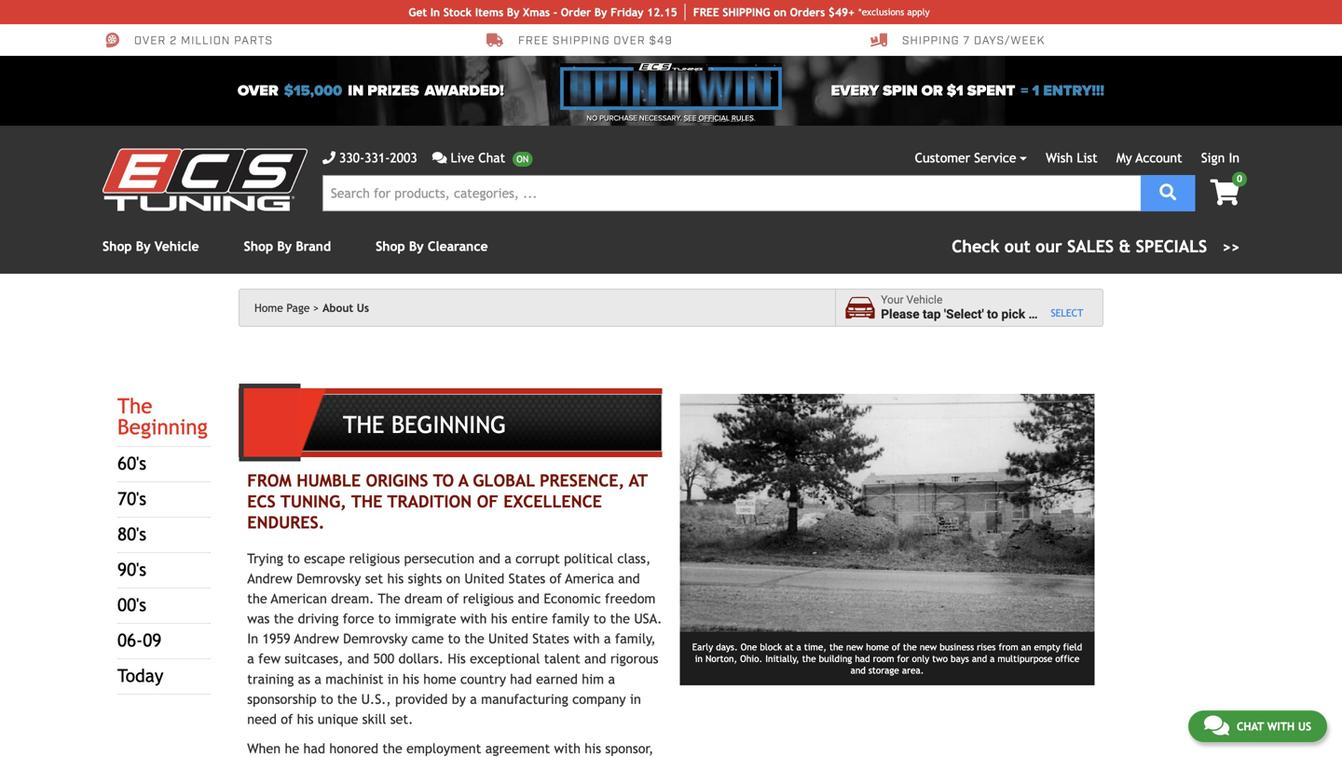 Task type: locate. For each thing, give the bounding box(es) containing it.
0 horizontal spatial home
[[423, 672, 456, 687]]

persecution
[[404, 551, 475, 566]]

1 horizontal spatial shop
[[244, 239, 273, 254]]

american
[[271, 591, 327, 607]]

1 horizontal spatial over
[[238, 82, 278, 100]]

over left 2
[[134, 33, 166, 48]]

a left time,
[[796, 642, 801, 653]]

demrovsky up 500
[[343, 632, 408, 647]]

in inside early days. one block at a time, the new home of the new business rises from an        empty field in norton, ohio. initially, the building had room for only two bays and a        multipurpose office and storage area.
[[695, 654, 703, 665]]

0 horizontal spatial shop
[[103, 239, 132, 254]]

shipping 7 days/week
[[902, 33, 1045, 48]]

in for get
[[430, 6, 440, 19]]

phone image
[[322, 151, 336, 165]]

1 horizontal spatial in
[[430, 6, 440, 19]]

on
[[774, 6, 787, 19], [446, 571, 460, 587]]

his right 'set'
[[387, 571, 404, 587]]

the up his
[[464, 632, 484, 647]]

a left corrupt at the left bottom
[[504, 551, 512, 566]]

1 horizontal spatial vehicle
[[906, 294, 943, 307]]

excellence
[[503, 492, 602, 512]]

of down global
[[477, 492, 498, 512]]

humble
[[297, 471, 361, 491]]

0 vertical spatial over
[[134, 33, 166, 48]]

in right get
[[430, 6, 440, 19]]

at
[[629, 471, 648, 491], [785, 642, 794, 653]]

1 vertical spatial vehicle
[[906, 294, 943, 307]]

$49+
[[828, 6, 855, 19]]

on inside trying to escape religious persecution and a corrupt political class, andrew demrovsky set his sights on united states of america and the       american dream. the dream of religious and economic freedom was the driving       force to immigrate with his entire family to the usa. in 1959 andrew       demrovsky came to the united states with a family, a few suitcases, and       500 dollars. his exceptional talent and rigorous training as a machinist       in his home country had earned him a sponsorship to the u.s., provided by       a manufacturing company in need of his unique skill set.
[[446, 571, 460, 587]]

demrovsky
[[297, 571, 361, 587], [343, 632, 408, 647]]

beginning
[[391, 411, 506, 438], [117, 415, 208, 440]]

1 horizontal spatial andrew
[[294, 632, 339, 647]]

0 vertical spatial us
[[357, 302, 369, 315]]

his left sponsor,
[[585, 742, 601, 757]]

your vehicle please tap 'select' to pick a vehicle
[[881, 294, 1079, 322]]

states down corrupt at the left bottom
[[509, 571, 545, 587]]

1 vertical spatial on
[[446, 571, 460, 587]]

an
[[1021, 642, 1031, 653]]

had up manufacturing
[[510, 672, 532, 687]]

shop for shop by brand
[[244, 239, 273, 254]]

new up only
[[920, 642, 937, 653]]

shopping cart image
[[1210, 179, 1240, 206]]

330-
[[339, 151, 365, 165]]

over down parts
[[238, 82, 278, 100]]

usa.
[[634, 611, 662, 627]]

when he had honored the employment agreement with his sponsor,
[[247, 742, 661, 758]]

the down set.
[[382, 742, 402, 757]]

0 horizontal spatial had
[[303, 742, 325, 757]]

over 2 million parts link
[[103, 32, 273, 48]]

2 shop from the left
[[244, 239, 273, 254]]

with right comments icon
[[1267, 720, 1295, 734]]

of inside early days. one block at a time, the new home of the new business rises from an        empty field in norton, ohio. initially, the building had room for only two bays and a        multipurpose office and storage area.
[[892, 642, 900, 653]]

america
[[565, 571, 614, 587]]

0
[[1237, 173, 1242, 184]]

1 horizontal spatial at
[[785, 642, 794, 653]]

home inside trying to escape religious persecution and a corrupt political class, andrew demrovsky set his sights on united states of america and the       american dream. the dream of religious and economic freedom was the driving       force to immigrate with his entire family to the usa. in 1959 andrew       demrovsky came to the united states with a family, a few suitcases, and       500 dollars. his exceptional talent and rigorous training as a machinist       in his home country had earned him a sponsorship to the u.s., provided by       a manufacturing company in need of his unique skill set.
[[423, 672, 456, 687]]

the beginning up 60's link
[[117, 394, 208, 440]]

1 vertical spatial chat
[[1237, 720, 1264, 734]]

dollars.
[[398, 652, 444, 667]]

of up for
[[892, 642, 900, 653]]

brand
[[296, 239, 331, 254]]

0 vertical spatial in
[[430, 6, 440, 19]]

and down rises
[[972, 654, 987, 665]]

2 vertical spatial in
[[247, 632, 258, 647]]

force
[[343, 611, 374, 627]]

tuning,
[[281, 492, 347, 512]]

and
[[479, 551, 500, 566], [618, 571, 640, 587], [518, 591, 540, 607], [347, 652, 369, 667], [584, 652, 606, 667], [972, 654, 987, 665], [851, 666, 866, 676]]

shop by clearance link
[[376, 239, 488, 254]]

andrew down driving at the bottom of the page
[[294, 632, 339, 647]]

over for over 2 million parts
[[134, 33, 166, 48]]

get
[[409, 6, 427, 19]]

'select'
[[944, 307, 984, 322]]

friday
[[611, 6, 644, 19]]

1 horizontal spatial home
[[866, 642, 889, 653]]

1 horizontal spatial new
[[920, 642, 937, 653]]

in down the early in the right bottom of the page
[[695, 654, 703, 665]]

0 vertical spatial vehicle
[[155, 239, 199, 254]]

wish
[[1046, 151, 1073, 165]]

new up building
[[846, 642, 863, 653]]

to up tradition
[[433, 471, 454, 491]]

tradition
[[387, 492, 472, 512]]

home up room at the bottom right
[[866, 642, 889, 653]]

his down dollars.
[[403, 672, 419, 687]]

beginning up 60's link
[[117, 415, 208, 440]]

a inside from humble origins to a global presence, at ecs tuning, the tradition of excellence endures.
[[459, 471, 468, 491]]

escape
[[304, 551, 345, 566]]

over
[[614, 33, 646, 48]]

1 vertical spatial united
[[488, 632, 528, 647]]

rises
[[977, 642, 996, 653]]

the up the origins
[[343, 411, 384, 438]]

1 horizontal spatial us
[[1298, 720, 1311, 734]]

the inside when he had honored the employment agreement with his sponsor,
[[382, 742, 402, 757]]

a left family,
[[604, 632, 611, 647]]

shop by clearance
[[376, 239, 488, 254]]

religious up 'set'
[[349, 551, 400, 566]]

0 horizontal spatial over
[[134, 33, 166, 48]]

0 horizontal spatial beginning
[[117, 415, 208, 440]]

0 horizontal spatial new
[[846, 642, 863, 653]]

empty
[[1034, 642, 1060, 653]]

2 horizontal spatial in
[[1229, 151, 1240, 165]]

in down was
[[247, 632, 258, 647]]

over
[[134, 33, 166, 48], [238, 82, 278, 100]]

1 horizontal spatial the beginning
[[343, 411, 506, 438]]

by left brand in the left of the page
[[277, 239, 292, 254]]

home inside early days. one block at a time, the new home of the new business rises from an        empty field in norton, ohio. initially, the building had room for only two bays and a        multipurpose office and storage area.
[[866, 642, 889, 653]]

with up his
[[460, 611, 487, 627]]

1 vertical spatial andrew
[[294, 632, 339, 647]]

330-331-2003
[[339, 151, 417, 165]]

united up exceptional
[[488, 632, 528, 647]]

to inside from humble origins to a global presence, at ecs tuning, the tradition of excellence endures.
[[433, 471, 454, 491]]

at right presence,
[[629, 471, 648, 491]]

sign in
[[1201, 151, 1240, 165]]

u.s.,
[[361, 692, 391, 707]]

skill
[[362, 712, 386, 727]]

1 vertical spatial in
[[1229, 151, 1240, 165]]

0 vertical spatial had
[[855, 654, 870, 665]]

every spin or $1 spent = 1 entry!!!
[[831, 82, 1104, 100]]

2 horizontal spatial had
[[855, 654, 870, 665]]

2 new from the left
[[920, 642, 937, 653]]

apply
[[907, 7, 930, 17]]

page
[[287, 302, 310, 315]]

0 vertical spatial demrovsky
[[297, 571, 361, 587]]

presence,
[[540, 471, 625, 491]]

shop by brand link
[[244, 239, 331, 254]]

at up initially,
[[785, 642, 794, 653]]

and left corrupt at the left bottom
[[479, 551, 500, 566]]

and up him on the bottom left
[[584, 652, 606, 667]]

to up his
[[448, 632, 460, 647]]

of down sponsorship
[[281, 712, 293, 727]]

pick
[[1001, 307, 1025, 322]]

1 horizontal spatial beginning
[[391, 411, 506, 438]]

shipping
[[553, 33, 610, 48]]

us right comments icon
[[1298, 720, 1311, 734]]

demrovsky down escape
[[297, 571, 361, 587]]

or
[[921, 82, 943, 100]]

states
[[509, 571, 545, 587], [532, 632, 569, 647]]

shop
[[103, 239, 132, 254], [244, 239, 273, 254], [376, 239, 405, 254]]

provided
[[395, 692, 448, 707]]

training
[[247, 672, 294, 687]]

90's link
[[117, 560, 146, 581]]

home down his
[[423, 672, 456, 687]]

and up freedom on the left bottom
[[618, 571, 640, 587]]

2 vertical spatial had
[[303, 742, 325, 757]]

order
[[561, 6, 591, 19]]

sign
[[1201, 151, 1225, 165]]

a right "pick"
[[1028, 307, 1035, 322]]

by for shop by brand
[[277, 239, 292, 254]]

us right the "about" in the left top of the page
[[357, 302, 369, 315]]

home page link
[[254, 302, 319, 315]]

0 horizontal spatial in
[[247, 632, 258, 647]]

talent
[[544, 652, 580, 667]]

chat with us link
[[1188, 711, 1327, 743]]

had inside when he had honored the employment agreement with his sponsor,
[[303, 742, 325, 757]]

1 vertical spatial home
[[423, 672, 456, 687]]

see
[[684, 114, 697, 123]]

political
[[564, 551, 613, 566]]

0 vertical spatial at
[[629, 471, 648, 491]]

every
[[831, 82, 879, 100]]

0 horizontal spatial vehicle
[[155, 239, 199, 254]]

ping
[[746, 6, 770, 19]]

1 vertical spatial at
[[785, 642, 794, 653]]

in right sign
[[1229, 151, 1240, 165]]

a right as
[[314, 672, 322, 687]]

beginning up the origins
[[391, 411, 506, 438]]

80's link
[[117, 524, 146, 545]]

2 horizontal spatial shop
[[376, 239, 405, 254]]

in
[[430, 6, 440, 19], [1229, 151, 1240, 165], [247, 632, 258, 647]]

the down freedom on the left bottom
[[610, 611, 630, 627]]

vehicle up tap at the top of page
[[906, 294, 943, 307]]

his
[[387, 571, 404, 587], [491, 611, 507, 627], [403, 672, 419, 687], [297, 712, 314, 727], [585, 742, 601, 757]]

0 vertical spatial chat
[[478, 151, 505, 165]]

select
[[1051, 307, 1083, 319]]

the down machinist
[[337, 692, 357, 707]]

by left clearance
[[409, 239, 424, 254]]

3 shop from the left
[[376, 239, 405, 254]]

united down persecution on the left bottom
[[465, 571, 505, 587]]

06-09 link
[[117, 631, 162, 652]]

had left room at the bottom right
[[855, 654, 870, 665]]

origins
[[366, 471, 428, 491]]

the up 60's link
[[117, 394, 152, 419]]

of up economic
[[550, 571, 562, 587]]

1 vertical spatial over
[[238, 82, 278, 100]]

on down persecution on the left bottom
[[446, 571, 460, 587]]

states up talent
[[532, 632, 569, 647]]

over for over $15,000 in prizes
[[238, 82, 278, 100]]

0 vertical spatial religious
[[349, 551, 400, 566]]

0 vertical spatial states
[[509, 571, 545, 587]]

one
[[741, 642, 757, 653]]

vehicle down ecs tuning image
[[155, 239, 199, 254]]

60's
[[117, 454, 146, 475]]

had right "he"
[[303, 742, 325, 757]]

his inside when he had honored the employment agreement with his sponsor,
[[585, 742, 601, 757]]

two
[[932, 654, 948, 665]]

no
[[587, 114, 598, 123]]

0 horizontal spatial andrew
[[247, 571, 292, 587]]

with right agreement
[[554, 742, 581, 757]]

0 horizontal spatial us
[[357, 302, 369, 315]]

0 vertical spatial on
[[774, 6, 787, 19]]

1 shop from the left
[[103, 239, 132, 254]]

331-
[[365, 151, 390, 165]]

the down 'set'
[[378, 591, 400, 607]]

to up unique
[[321, 692, 333, 707]]

area.
[[902, 666, 924, 676]]

chat right comments icon
[[1237, 720, 1264, 734]]

2
[[170, 33, 177, 48]]

comments image
[[432, 151, 447, 165]]

0 vertical spatial home
[[866, 642, 889, 653]]

andrew down trying on the left bottom of the page
[[247, 571, 292, 587]]

7
[[963, 33, 970, 48]]

0 horizontal spatial on
[[446, 571, 460, 587]]

by down ecs tuning image
[[136, 239, 151, 254]]

the beginning up the origins
[[343, 411, 506, 438]]

on right ping
[[774, 6, 787, 19]]

chat right live
[[478, 151, 505, 165]]

freedom
[[605, 591, 656, 607]]

with inside when he had honored the employment agreement with his sponsor,
[[554, 742, 581, 757]]

building
[[819, 654, 852, 665]]

0 vertical spatial united
[[465, 571, 505, 587]]

the down the origins
[[351, 492, 383, 512]]

a inside 'your vehicle please tap 'select' to pick a vehicle'
[[1028, 307, 1035, 322]]

days/week
[[974, 33, 1045, 48]]

religious up entire
[[463, 591, 514, 607]]

0 horizontal spatial chat
[[478, 151, 505, 165]]

1 horizontal spatial had
[[510, 672, 532, 687]]

1 vertical spatial had
[[510, 672, 532, 687]]

a up tradition
[[459, 471, 468, 491]]

sales
[[1067, 237, 1114, 256]]

1 vertical spatial religious
[[463, 591, 514, 607]]

1
[[1032, 82, 1039, 100]]

andrew
[[247, 571, 292, 587], [294, 632, 339, 647]]

to left "pick"
[[987, 307, 998, 322]]

0 horizontal spatial at
[[629, 471, 648, 491]]



Task type: vqa. For each thing, say whether or not it's contained in the screenshot.
My Account link
yes



Task type: describe. For each thing, give the bounding box(es) containing it.
a down rises
[[990, 654, 995, 665]]

vehicle
[[1038, 307, 1079, 322]]

had inside trying to escape religious persecution and a corrupt political class, andrew demrovsky set his sights on united states of america and the       american dream. the dream of religious and economic freedom was the driving       force to immigrate with his entire family to the usa. in 1959 andrew       demrovsky came to the united states with a family, a few suitcases, and       500 dollars. his exceptional talent and rigorous training as a machinist       in his home country had earned him a sponsorship to the u.s., provided by       a manufacturing company in need of his unique skill set.
[[510, 672, 532, 687]]

vehicle inside 'your vehicle please tap 'select' to pick a vehicle'
[[906, 294, 943, 307]]

earned
[[536, 672, 578, 687]]

from
[[247, 471, 292, 491]]

field
[[1063, 642, 1082, 653]]

06-09
[[117, 631, 162, 652]]

from
[[999, 642, 1018, 653]]

1 horizontal spatial religious
[[463, 591, 514, 607]]

orders
[[790, 6, 825, 19]]

the inside trying to escape religious persecution and a corrupt political class, andrew demrovsky set his sights on united states of america and the       american dream. the dream of religious and economic freedom was the driving       force to immigrate with his entire family to the usa. in 1959 andrew       demrovsky came to the united states with a family, a few suitcases, and       500 dollars. his exceptional talent and rigorous training as a machinist       in his home country had earned him a sponsorship to the u.s., provided by       a manufacturing company in need of his unique skill set.
[[378, 591, 400, 607]]

in left prizes
[[348, 82, 364, 100]]

about
[[322, 302, 353, 315]]

1 horizontal spatial chat
[[1237, 720, 1264, 734]]

for
[[897, 654, 909, 665]]

came
[[412, 632, 444, 647]]

had inside early days. one block at a time, the new home of the new business rises from an        empty field in norton, ohio. initially, the building had room for only two bays and a        multipurpose office and storage area.
[[855, 654, 870, 665]]

the down time,
[[802, 654, 816, 665]]

to right trying on the left bottom of the page
[[287, 551, 300, 566]]

with down family
[[573, 632, 600, 647]]

80's
[[117, 524, 146, 545]]

by for shop by vehicle
[[136, 239, 151, 254]]

a left few
[[247, 652, 254, 667]]

0 horizontal spatial the beginning
[[117, 394, 208, 440]]

as
[[298, 672, 310, 687]]

immigrate
[[395, 611, 456, 627]]

shop by vehicle
[[103, 239, 199, 254]]

06-
[[117, 631, 143, 652]]

a right him on the bottom left
[[608, 672, 615, 687]]

at inside from humble origins to a global presence, at ecs tuning, the tradition of excellence endures.
[[629, 471, 648, 491]]

the beginning link
[[117, 394, 208, 440]]

search image
[[1160, 184, 1176, 201]]

him
[[582, 672, 604, 687]]

service
[[974, 151, 1016, 165]]

list
[[1077, 151, 1098, 165]]

trying
[[247, 551, 283, 566]]

early days. one block at a time, the new home of the new business rises from an        empty field in norton, ohio. initially, the building had room for only two bays and a        multipurpose office and storage area.
[[692, 642, 1082, 676]]

free ship ping on orders $49+ *exclusions apply
[[693, 6, 930, 19]]

1 horizontal spatial on
[[774, 6, 787, 19]]

rigorous
[[610, 652, 658, 667]]

early
[[692, 642, 713, 653]]

sponsor,
[[605, 742, 654, 757]]

sponsorship
[[247, 692, 317, 707]]

from humble origins to a global presence, at ecs tuning, the tradition of excellence endures.
[[247, 471, 648, 533]]

*exclusions
[[858, 7, 904, 17]]

shop by vehicle link
[[103, 239, 199, 254]]

select link
[[1051, 307, 1083, 320]]

wish list
[[1046, 151, 1098, 165]]

exceptional
[[470, 652, 540, 667]]

over $15,000 in prizes
[[238, 82, 419, 100]]

by left xmas at top
[[507, 6, 520, 19]]

in for sign
[[1229, 151, 1240, 165]]

my
[[1116, 151, 1132, 165]]

by
[[452, 692, 466, 707]]

in inside trying to escape religious persecution and a corrupt political class, andrew demrovsky set his sights on united states of america and the       american dream. the dream of religious and economic freedom was the driving       force to immigrate with his entire family to the usa. in 1959 andrew       demrovsky came to the united states with a family, a few suitcases, and       500 dollars. his exceptional talent and rigorous training as a machinist       in his home country had earned him a sponsorship to the u.s., provided by       a manufacturing company in need of his unique skill set.
[[247, 632, 258, 647]]

the up building
[[829, 642, 843, 653]]

clearance
[[428, 239, 488, 254]]

to inside 'your vehicle please tap 'select' to pick a vehicle'
[[987, 307, 998, 322]]

corrupt
[[516, 551, 560, 566]]

to right family
[[594, 611, 606, 627]]

unique
[[318, 712, 358, 727]]

in down 500
[[388, 672, 399, 687]]

honored
[[329, 742, 378, 757]]

free shipping over $49 link
[[487, 32, 673, 48]]

xmas
[[523, 6, 550, 19]]

00's
[[117, 595, 146, 616]]

spent
[[967, 82, 1015, 100]]

his down sponsorship
[[297, 712, 314, 727]]

1 vertical spatial states
[[532, 632, 569, 647]]

your
[[881, 294, 904, 307]]

please
[[881, 307, 920, 322]]

days.
[[716, 642, 738, 653]]

the inside "the beginning"
[[117, 394, 152, 419]]

initially,
[[765, 654, 799, 665]]

sights
[[408, 571, 442, 587]]

business
[[940, 642, 974, 653]]

get in stock items by xmas - order by friday 12.15
[[409, 6, 677, 19]]

by for shop by clearance
[[409, 239, 424, 254]]

stock
[[443, 6, 472, 19]]

12.15
[[647, 6, 677, 19]]

and up machinist
[[347, 652, 369, 667]]

of inside from humble origins to a global presence, at ecs tuning, the tradition of excellence endures.
[[477, 492, 498, 512]]

0 vertical spatial andrew
[[247, 571, 292, 587]]

1 vertical spatial demrovsky
[[343, 632, 408, 647]]

account
[[1136, 151, 1182, 165]]

block
[[760, 642, 782, 653]]

the up 1959 at the left of the page
[[274, 611, 294, 627]]

a right by
[[470, 692, 477, 707]]

=
[[1021, 82, 1028, 100]]

to right force
[[378, 611, 391, 627]]

shipping
[[902, 33, 960, 48]]

the inside from humble origins to a global presence, at ecs tuning, the tradition of excellence endures.
[[351, 492, 383, 512]]

0 horizontal spatial religious
[[349, 551, 400, 566]]

parts
[[234, 33, 273, 48]]

need
[[247, 712, 277, 727]]

the up was
[[247, 591, 267, 607]]

1 vertical spatial us
[[1298, 720, 1311, 734]]

room
[[873, 654, 894, 665]]

of right the dream
[[447, 591, 459, 607]]

customer service button
[[915, 148, 1027, 168]]

Search text field
[[322, 175, 1141, 212]]

60's link
[[117, 454, 146, 475]]

comments image
[[1204, 715, 1229, 737]]

in right company
[[630, 692, 641, 707]]

*exclusions apply link
[[858, 5, 930, 19]]

the up for
[[903, 642, 917, 653]]

shop for shop by vehicle
[[103, 239, 132, 254]]

2003
[[390, 151, 417, 165]]

million
[[181, 33, 230, 48]]

prizes
[[367, 82, 419, 100]]

shop for shop by clearance
[[376, 239, 405, 254]]

by right order
[[595, 6, 607, 19]]

and up entire
[[518, 591, 540, 607]]

global
[[473, 471, 535, 491]]

330-331-2003 link
[[322, 148, 417, 168]]

and down building
[[851, 666, 866, 676]]

storage
[[869, 666, 899, 676]]

at inside early days. one block at a time, the new home of the new business rises from an        empty field in norton, ohio. initially, the building had room for only two bays and a        multipurpose office and storage area.
[[785, 642, 794, 653]]

was
[[247, 611, 270, 627]]

1 new from the left
[[846, 642, 863, 653]]

sales & specials link
[[952, 234, 1240, 259]]

when
[[247, 742, 281, 757]]

free shipping over $49
[[518, 33, 673, 48]]

.
[[754, 114, 756, 123]]

endures.
[[247, 513, 325, 533]]

ecs tuning 'spin to win' contest logo image
[[560, 63, 782, 110]]

only
[[912, 654, 929, 665]]

ship
[[723, 6, 746, 19]]

his left entire
[[491, 611, 507, 627]]

$49
[[649, 33, 673, 48]]

ecs tuning image
[[103, 149, 308, 211]]

company
[[572, 692, 626, 707]]

family,
[[615, 632, 656, 647]]



